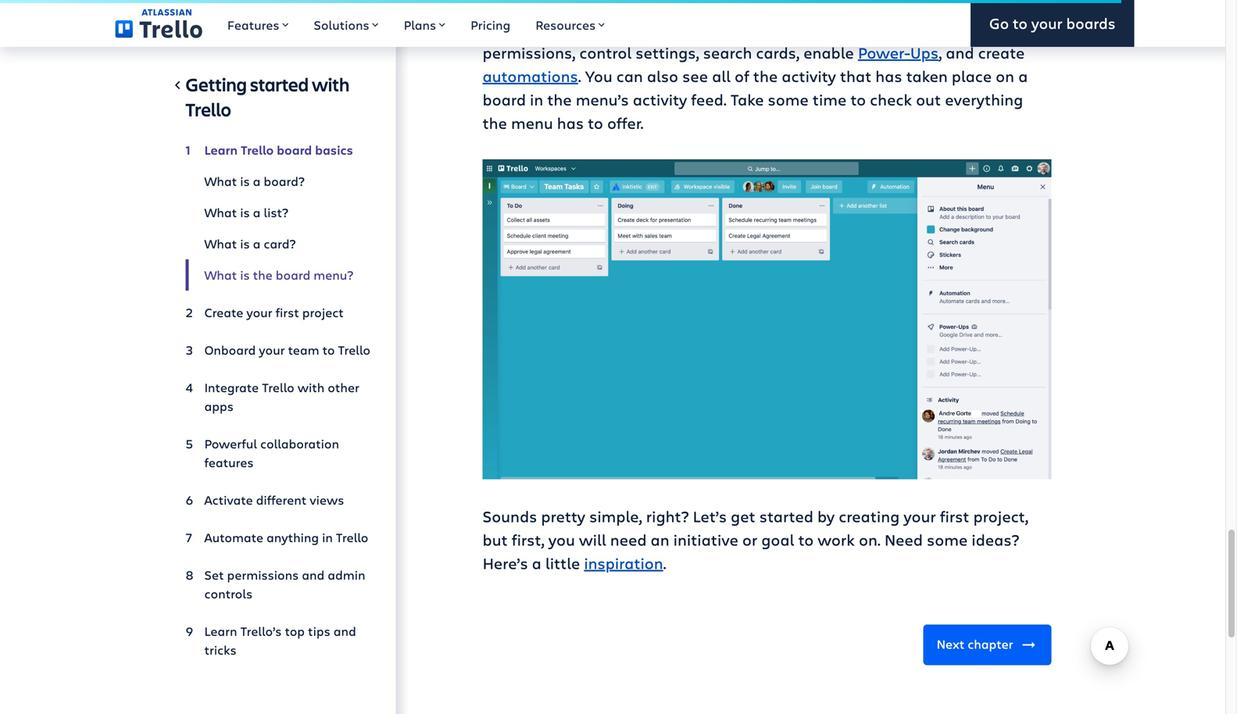 Task type: locate. For each thing, give the bounding box(es) containing it.
permissions
[[227, 567, 299, 584]]

next chapter link
[[924, 625, 1052, 666]]

chapter
[[968, 636, 1013, 653]]

is down what is a list?
[[240, 235, 250, 252]]

1 horizontal spatial control
[[966, 0, 1018, 16]]

next chapter
[[937, 636, 1013, 653]]

board down card?
[[276, 267, 311, 283]]

1 horizontal spatial menu
[[674, 18, 716, 39]]

the down automations link
[[483, 112, 507, 133]]

. left you
[[578, 65, 581, 86]]

on the right side of your trello board is the menu (d)—the mission control center for your board. the menu is where you manage members' board permissions, control settings, search cards, enable
[[483, 0, 1018, 63]]

0 vertical spatial started
[[250, 72, 309, 97]]

is left list?
[[240, 204, 250, 221]]

or
[[743, 529, 758, 550]]

inspiration .
[[584, 553, 666, 574]]

started inside getting started with trello
[[250, 72, 309, 97]]

your up the on the right of page
[[628, 0, 661, 16]]

trello down 'getting'
[[186, 97, 231, 122]]

time
[[813, 89, 847, 110]]

with inside integrate trello with other apps
[[298, 379, 325, 396]]

0 vertical spatial and
[[946, 42, 974, 63]]

0 horizontal spatial started
[[250, 72, 309, 97]]

your up "need"
[[904, 506, 936, 527]]

what up the create
[[204, 267, 237, 283]]

has down "menu's"
[[557, 112, 584, 133]]

1 vertical spatial menu
[[674, 18, 716, 39]]

1 horizontal spatial and
[[334, 623, 356, 640]]

activity
[[782, 65, 836, 86], [633, 89, 687, 110]]

go to your boards link
[[971, 0, 1135, 47]]

learn up tricks
[[204, 623, 237, 640]]

a left card?
[[253, 235, 261, 252]]

0 vertical spatial menu
[[801, 0, 843, 16]]

0 horizontal spatial you
[[549, 529, 575, 550]]

4 what from the top
[[204, 267, 237, 283]]

0 vertical spatial some
[[768, 89, 809, 110]]

1 vertical spatial started
[[760, 506, 814, 527]]

1 vertical spatial .
[[663, 553, 666, 574]]

center
[[483, 18, 529, 39]]

automations
[[483, 65, 578, 86]]

a down first,
[[532, 553, 542, 574]]

. you can also see all of the activity that has taken place on a board in the menu's activity feed. take some time to check out everything the menu has to offer.
[[483, 65, 1028, 133]]

activity down also
[[633, 89, 687, 110]]

what for what is a list?
[[204, 204, 237, 221]]

and right "tips"
[[334, 623, 356, 640]]

1 horizontal spatial you
[[787, 18, 814, 39]]

. down an
[[663, 553, 666, 574]]

for
[[533, 18, 554, 39]]

powerful collaboration features
[[204, 435, 339, 471]]

your down side
[[558, 18, 590, 39]]

what for what is a board?
[[204, 173, 237, 190]]

inspiration
[[584, 553, 663, 574]]

to right the goal
[[798, 529, 814, 550]]

control
[[966, 0, 1018, 16], [580, 42, 632, 63]]

all
[[712, 65, 731, 86]]

0 horizontal spatial some
[[768, 89, 809, 110]]

you up cards,
[[787, 18, 814, 39]]

mission
[[905, 0, 962, 16]]

some right "need"
[[927, 529, 968, 550]]

learn trello's top tips and tricks
[[204, 623, 356, 659]]

1 vertical spatial first
[[940, 506, 970, 527]]

2 what from the top
[[204, 204, 237, 221]]

take
[[731, 89, 764, 110]]

with for started
[[312, 72, 350, 97]]

feed.
[[691, 89, 727, 110]]

trello inside getting started with trello
[[186, 97, 231, 122]]

0 vertical spatial learn
[[204, 141, 238, 158]]

first left project
[[276, 304, 299, 321]]

1 vertical spatial you
[[549, 529, 575, 550]]

has up check
[[876, 65, 903, 86]]

with
[[312, 72, 350, 97], [298, 379, 325, 396]]

0 vertical spatial with
[[312, 72, 350, 97]]

1 horizontal spatial has
[[876, 65, 903, 86]]

0 horizontal spatial and
[[302, 567, 325, 584]]

some right take
[[768, 89, 809, 110]]

boards
[[1067, 13, 1116, 33]]

of right all
[[735, 65, 749, 86]]

what for what is the board menu?
[[204, 267, 237, 283]]

1 vertical spatial activity
[[633, 89, 687, 110]]

of
[[609, 0, 624, 16], [735, 65, 749, 86]]

1 horizontal spatial some
[[927, 529, 968, 550]]

members'
[[883, 18, 956, 39]]

ups
[[910, 42, 939, 63]]

learn trello's top tips and tricks link
[[186, 616, 371, 666]]

ideas?
[[972, 529, 1020, 550]]

a right on
[[1019, 65, 1028, 86]]

creating
[[839, 506, 900, 527]]

on
[[996, 65, 1015, 86]]

1 vertical spatial learn
[[204, 623, 237, 640]]

trello up the on the right of page
[[664, 0, 705, 16]]

a for board?
[[253, 173, 261, 190]]

in down automations link
[[530, 89, 543, 110]]

you
[[787, 18, 814, 39], [549, 529, 575, 550]]

1 vertical spatial of
[[735, 65, 749, 86]]

menu up settings, on the right
[[674, 18, 716, 39]]

learn inside learn trello's top tips and tricks
[[204, 623, 237, 640]]

a inside . you can also see all of the activity that has taken place on a board in the menu's activity feed. take some time to check out everything the menu has to offer.
[[1019, 65, 1028, 86]]

first left project,
[[940, 506, 970, 527]]

activity down enable
[[782, 65, 836, 86]]

started right 'getting'
[[250, 72, 309, 97]]

of inside . you can also see all of the activity that has taken place on a board in the menu's activity feed. take some time to check out everything the menu has to offer.
[[735, 65, 749, 86]]

integrate
[[204, 379, 259, 396]]

out
[[916, 89, 941, 110]]

work
[[818, 529, 855, 550]]

board up where
[[709, 0, 752, 16]]

trello up what is a board? at the top left
[[241, 141, 274, 158]]

1 vertical spatial and
[[302, 567, 325, 584]]

onboard
[[204, 342, 256, 358]]

to right team
[[323, 342, 335, 358]]

menu down automations
[[511, 112, 553, 133]]

with down solutions
[[312, 72, 350, 97]]

powerful collaboration features link
[[186, 428, 371, 478]]

tricks
[[204, 642, 237, 659]]

to right go on the right top
[[1013, 13, 1028, 33]]

your inside sounds pretty simple, right? let's get started by creating your first project, but first, you will need an initiative or goal to work on. need some ideas? here's a little
[[904, 506, 936, 527]]

what up what is a list?
[[204, 173, 237, 190]]

0 vertical spatial .
[[578, 65, 581, 86]]

right?
[[646, 506, 689, 527]]

trello up other
[[338, 342, 371, 358]]

what down what is a list?
[[204, 235, 237, 252]]

0 vertical spatial first
[[276, 304, 299, 321]]

is for board?
[[240, 173, 250, 190]]

some inside sounds pretty simple, right? let's get started by creating your first project, but first, you will need an initiative or goal to work on. need some ideas? here's a little
[[927, 529, 968, 550]]

1 horizontal spatial started
[[760, 506, 814, 527]]

trello inside learn trello board basics link
[[241, 141, 274, 158]]

set
[[204, 567, 224, 584]]

getting
[[186, 72, 247, 97]]

a left list?
[[253, 204, 261, 221]]

trello down the onboard your team to trello link
[[262, 379, 294, 396]]

in right anything
[[322, 529, 333, 546]]

menu
[[801, 0, 843, 16], [674, 18, 716, 39], [511, 112, 553, 133]]

control up create on the right of page
[[966, 0, 1018, 16]]

menu's
[[576, 89, 629, 110]]

what up what is a card?
[[204, 204, 237, 221]]

the down cards,
[[753, 65, 778, 86]]

plans
[[404, 16, 436, 33]]

and right ,
[[946, 42, 974, 63]]

,
[[939, 42, 942, 63]]

2 vertical spatial menu
[[511, 112, 553, 133]]

. inside . you can also see all of the activity that has taken place on a board in the menu's activity feed. take some time to check out everything the menu has to offer.
[[578, 65, 581, 86]]

0 vertical spatial of
[[609, 0, 624, 16]]

in inside . you can also see all of the activity that has taken place on a board in the menu's activity feed. take some time to check out everything the menu has to offer.
[[530, 89, 543, 110]]

started up the goal
[[760, 506, 814, 527]]

a left 'board?'
[[253, 173, 261, 190]]

is
[[756, 0, 768, 16], [720, 18, 733, 39], [240, 173, 250, 190], [240, 204, 250, 221], [240, 235, 250, 252], [240, 267, 250, 283]]

board down automations
[[483, 89, 526, 110]]

0 vertical spatial in
[[530, 89, 543, 110]]

and left admin
[[302, 567, 325, 584]]

1 vertical spatial some
[[927, 529, 968, 550]]

manage
[[817, 18, 879, 39]]

views
[[310, 492, 344, 509]]

is for card?
[[240, 235, 250, 252]]

0 horizontal spatial activity
[[633, 89, 687, 110]]

the
[[508, 0, 532, 16], [772, 0, 797, 16], [753, 65, 778, 86], [547, 89, 572, 110], [483, 112, 507, 133], [253, 267, 273, 283]]

what is a list? link
[[186, 197, 371, 228]]

2 horizontal spatial menu
[[801, 0, 843, 16]]

0 horizontal spatial of
[[609, 0, 624, 16]]

learn up what is a board? at the top left
[[204, 141, 238, 158]]

automate anything in trello link
[[186, 522, 371, 553]]

1 what from the top
[[204, 173, 237, 190]]

1 horizontal spatial .
[[663, 553, 666, 574]]

board up 'board?'
[[277, 141, 312, 158]]

learn
[[204, 141, 238, 158], [204, 623, 237, 640]]

1 learn from the top
[[204, 141, 238, 158]]

pricing
[[471, 16, 511, 33]]

learn for learn trello board basics
[[204, 141, 238, 158]]

set permissions and admin controls link
[[186, 560, 371, 610]]

2 learn from the top
[[204, 623, 237, 640]]

0 horizontal spatial in
[[322, 529, 333, 546]]

with left other
[[298, 379, 325, 396]]

what is a list?
[[204, 204, 288, 221]]

0 horizontal spatial has
[[557, 112, 584, 133]]

page progress progress bar
[[0, 0, 1126, 3]]

integrate trello with other apps link
[[186, 372, 371, 422]]

0 horizontal spatial .
[[578, 65, 581, 86]]

a
[[1019, 65, 1028, 86], [253, 173, 261, 190], [253, 204, 261, 221], [253, 235, 261, 252], [532, 553, 542, 574]]

3 what from the top
[[204, 235, 237, 252]]

sounds
[[483, 506, 537, 527]]

0 vertical spatial has
[[876, 65, 903, 86]]

features
[[204, 454, 254, 471]]

first
[[276, 304, 299, 321], [940, 506, 970, 527]]

team
[[288, 342, 319, 358]]

board inside . you can also see all of the activity that has taken place on a board in the menu's activity feed. take some time to check out everything the menu has to offer.
[[483, 89, 526, 110]]

to
[[1013, 13, 1028, 33], [851, 89, 866, 110], [588, 112, 603, 133], [323, 342, 335, 358], [798, 529, 814, 550]]

with inside getting started with trello
[[312, 72, 350, 97]]

1 vertical spatial with
[[298, 379, 325, 396]]

what is a card?
[[204, 235, 296, 252]]

is up what is a list?
[[240, 173, 250, 190]]

menu up manage
[[801, 0, 843, 16]]

integrate trello with other apps
[[204, 379, 360, 415]]

board
[[709, 0, 752, 16], [960, 18, 1003, 39], [483, 89, 526, 110], [277, 141, 312, 158], [276, 267, 311, 283]]

you up little
[[549, 529, 575, 550]]

0 horizontal spatial menu
[[511, 112, 553, 133]]

2 vertical spatial and
[[334, 623, 356, 640]]

atlassian trello image
[[115, 9, 202, 38]]

0 vertical spatial activity
[[782, 65, 836, 86]]

board up create on the right of page
[[960, 18, 1003, 39]]

of up board.
[[609, 0, 624, 16]]

1 vertical spatial control
[[580, 42, 632, 63]]

trello up admin
[[336, 529, 368, 546]]

collaboration
[[260, 435, 339, 452]]

0 vertical spatial you
[[787, 18, 814, 39]]

what is the board menu?
[[204, 267, 354, 283]]

the up where
[[772, 0, 797, 16]]

2 horizontal spatial and
[[946, 42, 974, 63]]

is down what is a card?
[[240, 267, 250, 283]]

offer.
[[607, 112, 644, 133]]

control up you
[[580, 42, 632, 63]]

1 horizontal spatial first
[[940, 506, 970, 527]]

you inside on the right side of your trello board is the menu (d)—the mission control center for your board. the menu is where you manage members' board permissions, control settings, search cards, enable
[[787, 18, 814, 39]]

board inside 'what is the board menu?' link
[[276, 267, 311, 283]]

1 horizontal spatial of
[[735, 65, 749, 86]]

the up center
[[508, 0, 532, 16]]

1 horizontal spatial in
[[530, 89, 543, 110]]



Task type: vqa. For each thing, say whether or not it's contained in the screenshot.
rightmost and
yes



Task type: describe. For each thing, give the bounding box(es) containing it.
your right the create
[[247, 304, 272, 321]]

(d)—the
[[847, 0, 901, 16]]

learn trello board basics link
[[186, 134, 371, 166]]

automate
[[204, 529, 263, 546]]

a for card?
[[253, 235, 261, 252]]

the
[[644, 18, 670, 39]]

project,
[[974, 506, 1029, 527]]

is for board
[[240, 267, 250, 283]]

admin
[[328, 567, 365, 584]]

getting started with trello
[[186, 72, 350, 122]]

apps
[[204, 398, 234, 415]]

right
[[536, 0, 571, 16]]

top
[[285, 623, 305, 640]]

trello inside the onboard your team to trello link
[[338, 342, 371, 358]]

create your first project link
[[186, 297, 371, 328]]

and inside the set permissions and admin controls
[[302, 567, 325, 584]]

place
[[952, 65, 992, 86]]

features
[[227, 16, 279, 33]]

resources
[[536, 16, 596, 33]]

sounds pretty simple, right? let's get started by creating your first project, but first, you will need an initiative or goal to work on. need some ideas? here's a little
[[483, 506, 1029, 574]]

see
[[682, 65, 708, 86]]

trello inside integrate trello with other apps
[[262, 379, 294, 396]]

little
[[546, 553, 580, 574]]

create
[[204, 304, 243, 321]]

next
[[937, 636, 965, 653]]

your left team
[[259, 342, 285, 358]]

is for list?
[[240, 204, 250, 221]]

pricing link
[[458, 0, 523, 47]]

to down that
[[851, 89, 866, 110]]

1 vertical spatial in
[[322, 529, 333, 546]]

what for what is a card?
[[204, 235, 237, 252]]

goal
[[762, 529, 795, 550]]

and inside learn trello's top tips and tricks
[[334, 623, 356, 640]]

some inside . you can also see all of the activity that has taken place on a board in the menu's activity feed. take some time to check out everything the menu has to offer.
[[768, 89, 809, 110]]

trello inside on the right side of your trello board is the menu (d)—the mission control center for your board. the menu is where you manage members' board permissions, control settings, search cards, enable
[[664, 0, 705, 16]]

powerful
[[204, 435, 257, 452]]

that
[[840, 65, 872, 86]]

inspiration link
[[584, 553, 663, 574]]

create
[[978, 42, 1025, 63]]

go
[[990, 13, 1009, 33]]

cards,
[[756, 42, 800, 63]]

power-
[[858, 42, 910, 63]]

set permissions and admin controls
[[204, 567, 365, 602]]

solutions
[[314, 16, 369, 33]]

you inside sounds pretty simple, right? let's get started by creating your first project, but first, you will need an initiative or goal to work on. need some ideas? here's a little
[[549, 529, 575, 550]]

what is the board menu? link
[[186, 260, 371, 291]]

the down what is a card?
[[253, 267, 273, 283]]

onboard your team to trello link
[[186, 335, 371, 366]]

you
[[585, 65, 613, 86]]

resources button
[[523, 0, 618, 47]]

enable
[[804, 42, 854, 63]]

list?
[[264, 204, 288, 221]]

power-ups , and create automations
[[483, 42, 1025, 86]]

need
[[885, 529, 923, 550]]

learn for learn trello's top tips and tricks
[[204, 623, 237, 640]]

settings,
[[636, 42, 699, 63]]

what is a card? link
[[186, 228, 371, 260]]

is up where
[[756, 0, 768, 16]]

permissions,
[[483, 42, 576, 63]]

will
[[579, 529, 606, 550]]

of inside on the right side of your trello board is the menu (d)—the mission control center for your board. the menu is where you manage members' board permissions, control settings, search cards, enable
[[609, 0, 624, 16]]

on.
[[859, 529, 881, 550]]

menu inside . you can also see all of the activity that has taken place on a board in the menu's activity feed. take some time to check out everything the menu has to offer.
[[511, 112, 553, 133]]

taken
[[906, 65, 948, 86]]

trello's
[[240, 623, 282, 640]]

a view of the menu on a trello board image
[[483, 159, 1052, 480]]

by
[[818, 506, 835, 527]]

activate
[[204, 492, 253, 509]]

board.
[[594, 18, 640, 39]]

but
[[483, 529, 508, 550]]

different
[[256, 492, 307, 509]]

everything
[[945, 89, 1023, 110]]

1 horizontal spatial activity
[[782, 65, 836, 86]]

0 horizontal spatial control
[[580, 42, 632, 63]]

create your first project
[[204, 304, 344, 321]]

a inside sounds pretty simple, right? let's get started by creating your first project, but first, you will need an initiative or goal to work on. need some ideas? here's a little
[[532, 553, 542, 574]]

is up search
[[720, 18, 733, 39]]

solutions button
[[301, 0, 391, 47]]

let's
[[693, 506, 727, 527]]

an
[[651, 529, 670, 550]]

0 horizontal spatial first
[[276, 304, 299, 321]]

here's
[[483, 553, 528, 574]]

to down "menu's"
[[588, 112, 603, 133]]

power-ups link
[[858, 42, 939, 63]]

activate different views
[[204, 492, 344, 509]]

where
[[736, 18, 783, 39]]

1 vertical spatial has
[[557, 112, 584, 133]]

trello inside automate anything in trello link
[[336, 529, 368, 546]]

first inside sounds pretty simple, right? let's get started by creating your first project, but first, you will need an initiative or goal to work on. need some ideas? here's a little
[[940, 506, 970, 527]]

need
[[610, 529, 647, 550]]

board inside learn trello board basics link
[[277, 141, 312, 158]]

and inside power-ups , and create automations
[[946, 42, 974, 63]]

side
[[575, 0, 606, 16]]

card?
[[264, 235, 296, 252]]

get
[[731, 506, 756, 527]]

the down automations
[[547, 89, 572, 110]]

controls
[[204, 586, 253, 602]]

your left boards
[[1032, 13, 1063, 33]]

getting started with trello link
[[186, 72, 371, 128]]

started inside sounds pretty simple, right? let's get started by creating your first project, but first, you will need an initiative or goal to work on. need some ideas? here's a little
[[760, 506, 814, 527]]

plans button
[[391, 0, 458, 47]]

pretty
[[541, 506, 586, 527]]

basics
[[315, 141, 353, 158]]

menu?
[[314, 267, 354, 283]]

check
[[870, 89, 912, 110]]

to inside sounds pretty simple, right? let's get started by creating your first project, but first, you will need an initiative or goal to work on. need some ideas? here's a little
[[798, 529, 814, 550]]

a for list?
[[253, 204, 261, 221]]

anything
[[267, 529, 319, 546]]

with for trello
[[298, 379, 325, 396]]

project
[[302, 304, 344, 321]]

what is a board? link
[[186, 166, 371, 197]]

onboard your team to trello
[[204, 342, 371, 358]]

tips
[[308, 623, 330, 640]]

0 vertical spatial control
[[966, 0, 1018, 16]]

simple,
[[590, 506, 642, 527]]



